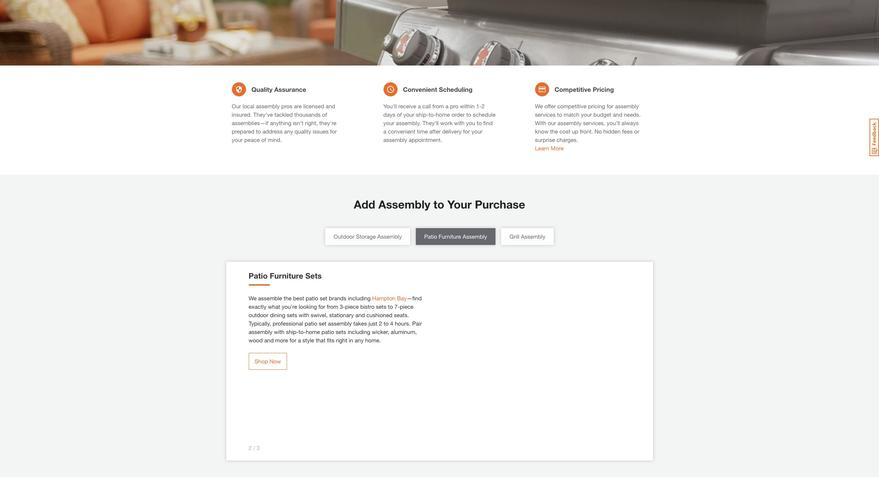 Task type: vqa. For each thing, say whether or not it's contained in the screenshot.
the rightmost of
yes



Task type: describe. For each thing, give the bounding box(es) containing it.
patio for patio furniture sets
[[249, 272, 268, 281]]

always
[[622, 120, 639, 126]]

tackled
[[275, 111, 293, 118]]

hampton
[[372, 295, 396, 302]]

peace
[[244, 137, 260, 143]]

receive
[[399, 103, 416, 110]]

shop now
[[255, 358, 281, 365]]

2 inside —find exactly what you're looking for from 3-piece bistro sets to 7-piece outdoor dining sets with swivel, stationary and cushioned seats. typically, professional  patio set assembly takes just 2 to 4 hours. pair assembly with ship-to-home patio sets including wicker, aluminum, wood and more for a style that fits right in any home.
[[379, 321, 382, 327]]

furniture for assembly
[[439, 233, 461, 240]]

storage
[[356, 233, 376, 240]]

0 vertical spatial set
[[320, 295, 328, 302]]

our
[[548, 120, 556, 126]]

match
[[564, 111, 580, 118]]

your down the days
[[384, 120, 395, 126]]

of for quality assurance
[[322, 111, 327, 118]]

patio furniture assembly
[[424, 233, 487, 240]]

to left 7-
[[388, 304, 393, 310]]

looking
[[299, 304, 317, 310]]

we assemble the best patio set brands including hampton bay
[[249, 295, 407, 302]]

0 vertical spatial patio
[[306, 295, 318, 302]]

home inside you'll receive a call from a pro within 1-2 days of your ship-to-home order to schedule your assembly. they'll work with you to find a convenient time after delivery for your assembly appointment.
[[436, 111, 450, 118]]

typically,
[[249, 321, 271, 327]]

they'll
[[423, 120, 439, 126]]

4
[[390, 321, 393, 327]]

swivel,
[[311, 312, 328, 319]]

outdoor storage assembly button
[[325, 229, 410, 245]]

0 horizontal spatial 2
[[249, 445, 252, 452]]

assembly down the "match"
[[558, 120, 582, 126]]

competitive
[[555, 85, 591, 93]]

bistro
[[360, 304, 375, 310]]

delivery
[[442, 128, 462, 135]]

0 horizontal spatial of
[[261, 137, 266, 143]]

patio furniture sets
[[249, 272, 322, 281]]

cost
[[560, 128, 571, 135]]

cushioned
[[367, 312, 393, 319]]

assemblies—if
[[232, 120, 269, 126]]

services
[[535, 111, 556, 118]]

days
[[384, 111, 396, 118]]

surprise
[[535, 137, 555, 143]]

the inside we offer competitive pricing for assembly services to match your budget and needs. with our assembly services, you'll always know the cost up front. no hidden fees or surprise charges. learn more
[[550, 128, 558, 135]]

competitive
[[558, 103, 587, 110]]

to right you
[[477, 120, 482, 126]]

style
[[303, 337, 314, 344]]

dining
[[270, 312, 285, 319]]

3-
[[340, 304, 345, 310]]

learn
[[535, 145, 549, 152]]

including inside —find exactly what you're looking for from 3-piece bistro sets to 7-piece outdoor dining sets with swivel, stationary and cushioned seats. typically, professional  patio set assembly takes just 2 to 4 hours. pair assembly with ship-to-home patio sets including wicker, aluminum, wood and more for a style that fits right in any home.
[[348, 329, 370, 336]]

within
[[460, 103, 475, 110]]

7-
[[395, 304, 400, 310]]

for inside we offer competitive pricing for assembly services to match your budget and needs. with our assembly services, you'll always know the cost up front. no hidden fees or surprise charges. learn more
[[607, 103, 614, 110]]

for up 'swivel,'
[[319, 304, 325, 310]]

/
[[253, 445, 255, 452]]

professional
[[273, 321, 303, 327]]

front.
[[580, 128, 593, 135]]

with inside you'll receive a call from a pro within 1-2 days of your ship-to-home order to schedule your assembly. they'll work with you to find a convenient time after delivery for your assembly appointment.
[[454, 120, 465, 126]]

patio furniture assembly button
[[416, 229, 496, 245]]

bay
[[397, 295, 407, 302]]

patio for patio furniture assembly
[[424, 233, 437, 240]]

they've
[[253, 111, 273, 118]]

we for we offer competitive pricing for assembly services to match your budget and needs. with our assembly services, you'll always know the cost up front. no hidden fees or surprise charges. learn more
[[535, 103, 543, 110]]

quality
[[295, 128, 311, 135]]

from inside —find exactly what you're looking for from 3-piece bistro sets to 7-piece outdoor dining sets with swivel, stationary and cushioned seats. typically, professional  patio set assembly takes just 2 to 4 hours. pair assembly with ship-to-home patio sets including wicker, aluminum, wood and more for a style that fits right in any home.
[[327, 304, 338, 310]]

wood
[[249, 337, 263, 344]]

right,
[[305, 120, 318, 126]]

isn't
[[293, 120, 304, 126]]

sets
[[306, 272, 322, 281]]

1 horizontal spatial sets
[[336, 329, 346, 336]]

they're
[[320, 120, 337, 126]]

your inside our local assembly pros are licensed and insured. they've tackled thousands of assemblies—if anything isn't right, they're prepared to address any quality issues for your peace of mind.
[[232, 137, 243, 143]]

quality
[[252, 85, 273, 93]]

pair
[[412, 321, 422, 327]]

pros
[[281, 103, 293, 110]]

convenient
[[388, 128, 416, 135]]

a inside —find exactly what you're looking for from 3-piece bistro sets to 7-piece outdoor dining sets with swivel, stationary and cushioned seats. typically, professional  patio set assembly takes just 2 to 4 hours. pair assembly with ship-to-home patio sets including wicker, aluminum, wood and more for a style that fits right in any home.
[[298, 337, 301, 344]]

anything
[[270, 120, 292, 126]]

we offer competitive pricing for assembly services to match your budget and needs. with our assembly services, you'll always know the cost up front. no hidden fees or surprise charges. learn more
[[535, 103, 641, 152]]

assembly inside button
[[378, 233, 402, 240]]

and left more
[[264, 337, 274, 344]]

outdoor storage assembly
[[334, 233, 402, 240]]

services,
[[583, 120, 605, 126]]

ship- inside you'll receive a call from a pro within 1-2 days of your ship-to-home order to schedule your assembly. they'll work with you to find a convenient time after delivery for your assembly appointment.
[[416, 111, 429, 118]]

furniture for sets
[[270, 272, 303, 281]]

hampton bay link
[[372, 295, 407, 302]]

outdoor
[[249, 312, 269, 319]]

more
[[551, 145, 564, 152]]

for inside our local assembly pros are licensed and insured. they've tackled thousands of assemblies—if anything isn't right, they're prepared to address any quality issues for your peace of mind.
[[330, 128, 337, 135]]

a left 'call'
[[418, 103, 421, 110]]

a left pro at the right top of the page
[[446, 103, 449, 110]]

now
[[270, 358, 281, 365]]

we for we assemble the best patio set brands including hampton bay
[[249, 295, 257, 302]]

issues
[[313, 128, 329, 135]]

and up takes
[[356, 312, 365, 319]]

offer
[[545, 103, 556, 110]]

hidden
[[604, 128, 621, 135]]

time
[[417, 128, 428, 135]]

that
[[316, 337, 326, 344]]

home inside —find exactly what you're looking for from 3-piece bistro sets to 7-piece outdoor dining sets with swivel, stationary and cushioned seats. typically, professional  patio set assembly takes just 2 to 4 hours. pair assembly with ship-to-home patio sets including wicker, aluminum, wood and more for a style that fits right in any home.
[[306, 329, 320, 336]]

needs.
[[624, 111, 641, 118]]

find
[[484, 120, 493, 126]]

in
[[349, 337, 353, 344]]

right
[[336, 337, 347, 344]]

you're
[[282, 304, 297, 310]]

for inside you'll receive a call from a pro within 1-2 days of your ship-to-home order to schedule your assembly. they'll work with you to find a convenient time after delivery for your assembly appointment.
[[463, 128, 470, 135]]

pricing
[[588, 103, 605, 110]]

licensed
[[303, 103, 324, 110]]

to left your
[[434, 198, 444, 211]]

schedule
[[473, 111, 496, 118]]

learn more link
[[535, 145, 564, 152]]

and inside our local assembly pros are licensed and insured. they've tackled thousands of assemblies—if anything isn't right, they're prepared to address any quality issues for your peace of mind.
[[326, 103, 335, 110]]

you'll receive a call from a pro within 1-2 days of your ship-to-home order to schedule your assembly. they'll work with you to find a convenient time after delivery for your assembly appointment.
[[384, 103, 496, 143]]

takes
[[354, 321, 367, 327]]

grill
[[510, 233, 520, 240]]



Task type: locate. For each thing, give the bounding box(es) containing it.
up
[[572, 128, 579, 135]]

with
[[535, 120, 547, 126]]

0 vertical spatial we
[[535, 103, 543, 110]]

grill assembly
[[510, 233, 546, 240]]

local
[[243, 103, 254, 110]]

1 vertical spatial ship-
[[286, 329, 299, 336]]

to- up style
[[299, 329, 306, 336]]

any inside our local assembly pros are licensed and insured. they've tackled thousands of assemblies—if anything isn't right, they're prepared to address any quality issues for your peace of mind.
[[284, 128, 293, 135]]

1 vertical spatial from
[[327, 304, 338, 310]]

for down they're
[[330, 128, 337, 135]]

1 horizontal spatial from
[[433, 103, 444, 110]]

fees
[[622, 128, 633, 135]]

2 vertical spatial with
[[274, 329, 285, 336]]

of
[[322, 111, 327, 118], [397, 111, 402, 118], [261, 137, 266, 143]]

0 horizontal spatial from
[[327, 304, 338, 310]]

for
[[607, 103, 614, 110], [330, 128, 337, 135], [463, 128, 470, 135], [319, 304, 325, 310], [290, 337, 297, 344]]

home.
[[365, 337, 381, 344]]

piece
[[345, 304, 359, 310], [400, 304, 414, 310]]

ship- down professional
[[286, 329, 299, 336]]

what
[[268, 304, 280, 310]]

assembly
[[379, 198, 431, 211], [378, 233, 402, 240], [463, 233, 487, 240], [521, 233, 546, 240]]

0 vertical spatial ship-
[[416, 111, 429, 118]]

patio down 'swivel,'
[[305, 321, 317, 327]]

2 horizontal spatial with
[[454, 120, 465, 126]]

furniture down your
[[439, 233, 461, 240]]

1 vertical spatial set
[[319, 321, 327, 327]]

we inside we offer competitive pricing for assembly services to match your budget and needs. with our assembly services, you'll always know the cost up front. no hidden fees or surprise charges. learn more
[[535, 103, 543, 110]]

1 vertical spatial patio
[[305, 321, 317, 327]]

we up exactly
[[249, 295, 257, 302]]

more
[[275, 337, 288, 344]]

furniture up 'best'
[[270, 272, 303, 281]]

1 vertical spatial including
[[348, 329, 370, 336]]

assembly down typically,
[[249, 329, 273, 336]]

after
[[430, 128, 441, 135]]

your
[[404, 111, 415, 118], [581, 111, 592, 118], [384, 120, 395, 126], [472, 128, 483, 135], [232, 137, 243, 143]]

pricing
[[593, 85, 614, 93]]

2 horizontal spatial of
[[397, 111, 402, 118]]

1 horizontal spatial any
[[355, 337, 364, 344]]

0 vertical spatial patio
[[424, 233, 437, 240]]

0 horizontal spatial patio
[[249, 272, 268, 281]]

assurance
[[274, 85, 306, 93]]

feedback link image
[[870, 119, 879, 157]]

with up more
[[274, 329, 285, 336]]

to- inside —find exactly what you're looking for from 3-piece bistro sets to 7-piece outdoor dining sets with swivel, stationary and cushioned seats. typically, professional  patio set assembly takes just 2 to 4 hours. pair assembly with ship-to-home patio sets including wicker, aluminum, wood and more for a style that fits right in any home.
[[299, 329, 306, 336]]

from right 'call'
[[433, 103, 444, 110]]

thousands
[[294, 111, 321, 118]]

1 horizontal spatial furniture
[[439, 233, 461, 240]]

1 horizontal spatial piece
[[400, 304, 414, 310]]

patio
[[424, 233, 437, 240], [249, 272, 268, 281]]

to- up they'll
[[429, 111, 436, 118]]

1 vertical spatial we
[[249, 295, 257, 302]]

or
[[635, 128, 640, 135]]

including
[[348, 295, 371, 302], [348, 329, 370, 336]]

prepared
[[232, 128, 254, 135]]

1 horizontal spatial with
[[299, 312, 309, 319]]

1 vertical spatial to-
[[299, 329, 306, 336]]

you
[[466, 120, 475, 126]]

the
[[550, 128, 558, 135], [284, 295, 292, 302]]

any
[[284, 128, 293, 135], [355, 337, 364, 344]]

0 vertical spatial with
[[454, 120, 465, 126]]

0 vertical spatial sets
[[376, 304, 387, 310]]

1 horizontal spatial home
[[436, 111, 450, 118]]

are
[[294, 103, 302, 110]]

for right more
[[290, 337, 297, 344]]

set down 'swivel,'
[[319, 321, 327, 327]]

2 vertical spatial patio
[[322, 329, 334, 336]]

including down takes
[[348, 329, 370, 336]]

with down looking
[[299, 312, 309, 319]]

your up services,
[[581, 111, 592, 118]]

add
[[354, 198, 375, 211]]

just
[[369, 321, 378, 327]]

1 vertical spatial sets
[[287, 312, 297, 319]]

2 / 3
[[249, 445, 260, 452]]

0 horizontal spatial piece
[[345, 304, 359, 310]]

assembly inside our local assembly pros are licensed and insured. they've tackled thousands of assemblies—if anything isn't right, they're prepared to address any quality issues for your peace of mind.
[[256, 103, 280, 110]]

to left the "match"
[[557, 111, 562, 118]]

set left brands
[[320, 295, 328, 302]]

with
[[454, 120, 465, 126], [299, 312, 309, 319], [274, 329, 285, 336]]

0 horizontal spatial the
[[284, 295, 292, 302]]

0 vertical spatial to-
[[429, 111, 436, 118]]

set inside —find exactly what you're looking for from 3-piece bistro sets to 7-piece outdoor dining sets with swivel, stationary and cushioned seats. typically, professional  patio set assembly takes just 2 to 4 hours. pair assembly with ship-to-home patio sets including wicker, aluminum, wood and more for a style that fits right in any home.
[[319, 321, 327, 327]]

0 vertical spatial the
[[550, 128, 558, 135]]

2 vertical spatial 2
[[249, 445, 252, 452]]

2 piece from the left
[[400, 304, 414, 310]]

convenient scheduling
[[403, 85, 473, 93]]

for down you
[[463, 128, 470, 135]]

competitive pricing
[[555, 85, 614, 93]]

no
[[595, 128, 602, 135]]

—find exactly what you're looking for from 3-piece bistro sets to 7-piece outdoor dining sets with swivel, stationary and cushioned seats. typically, professional  patio set assembly takes just 2 to 4 hours. pair assembly with ship-to-home patio sets including wicker, aluminum, wood and more for a style that fits right in any home.
[[249, 295, 422, 344]]

of left mind.
[[261, 137, 266, 143]]

0 horizontal spatial ship-
[[286, 329, 299, 336]]

assembly up needs.
[[615, 103, 639, 110]]

0 horizontal spatial any
[[284, 128, 293, 135]]

to up peace
[[256, 128, 261, 135]]

the up you're
[[284, 295, 292, 302]]

0 vertical spatial including
[[348, 295, 371, 302]]

2 inside you'll receive a call from a pro within 1-2 days of your ship-to-home order to schedule your assembly. they'll work with you to find a convenient time after delivery for your assembly appointment.
[[482, 103, 485, 110]]

appointment.
[[409, 137, 442, 143]]

insured.
[[232, 111, 252, 118]]

assemble
[[258, 295, 282, 302]]

our
[[232, 103, 241, 110]]

0 horizontal spatial furniture
[[270, 272, 303, 281]]

shop now link
[[249, 354, 287, 370]]

to inside our local assembly pros are licensed and insured. they've tackled thousands of assemblies—if anything isn't right, they're prepared to address any quality issues for your peace of mind.
[[256, 128, 261, 135]]

your down prepared
[[232, 137, 243, 143]]

assembly
[[256, 103, 280, 110], [615, 103, 639, 110], [558, 120, 582, 126], [384, 137, 407, 143], [328, 321, 352, 327], [249, 329, 273, 336]]

piece down "bay"
[[400, 304, 414, 310]]

your down you
[[472, 128, 483, 135]]

of for convenient scheduling
[[397, 111, 402, 118]]

set
[[320, 295, 328, 302], [319, 321, 327, 327]]

scheduling
[[439, 85, 473, 93]]

0 horizontal spatial sets
[[287, 312, 297, 319]]

home
[[436, 111, 450, 118], [306, 329, 320, 336]]

and right licensed
[[326, 103, 335, 110]]

patio up looking
[[306, 295, 318, 302]]

budget
[[594, 111, 612, 118]]

we up services
[[535, 103, 543, 110]]

fits
[[327, 337, 335, 344]]

sets down you're
[[287, 312, 297, 319]]

2 vertical spatial sets
[[336, 329, 346, 336]]

brands
[[329, 295, 347, 302]]

for up budget
[[607, 103, 614, 110]]

a left the convenient
[[384, 128, 387, 135]]

wicker,
[[372, 329, 389, 336]]

to inside we offer competitive pricing for assembly services to match your budget and needs. with our assembly services, you'll always know the cost up front. no hidden fees or surprise charges. learn more
[[557, 111, 562, 118]]

1 vertical spatial 2
[[379, 321, 382, 327]]

home up style
[[306, 329, 320, 336]]

to- inside you'll receive a call from a pro within 1-2 days of your ship-to-home order to schedule your assembly. they'll work with you to find a convenient time after delivery for your assembly appointment.
[[429, 111, 436, 118]]

any down anything
[[284, 128, 293, 135]]

1 horizontal spatial the
[[550, 128, 558, 135]]

0 vertical spatial 2
[[482, 103, 485, 110]]

with down order
[[454, 120, 465, 126]]

piece up stationary
[[345, 304, 359, 310]]

ship- inside —find exactly what you're looking for from 3-piece bistro sets to 7-piece outdoor dining sets with swivel, stationary and cushioned seats. typically, professional  patio set assembly takes just 2 to 4 hours. pair assembly with ship-to-home patio sets including wicker, aluminum, wood and more for a style that fits right in any home.
[[286, 329, 299, 336]]

a
[[418, 103, 421, 110], [446, 103, 449, 110], [384, 128, 387, 135], [298, 337, 301, 344]]

including up bistro
[[348, 295, 371, 302]]

patio down add assembly to your purchase
[[424, 233, 437, 240]]

patio inside button
[[424, 233, 437, 240]]

aluminum,
[[391, 329, 417, 336]]

from
[[433, 103, 444, 110], [327, 304, 338, 310]]

1 horizontal spatial 2
[[379, 321, 382, 327]]

1 horizontal spatial to-
[[429, 111, 436, 118]]

1 vertical spatial any
[[355, 337, 364, 344]]

2 right 'just' at the bottom of the page
[[379, 321, 382, 327]]

2 horizontal spatial 2
[[482, 103, 485, 110]]

call
[[423, 103, 431, 110]]

your
[[448, 198, 472, 211]]

to
[[466, 111, 471, 118], [557, 111, 562, 118], [477, 120, 482, 126], [256, 128, 261, 135], [434, 198, 444, 211], [388, 304, 393, 310], [384, 321, 389, 327]]

of up they're
[[322, 111, 327, 118]]

seats.
[[394, 312, 409, 319]]

1 horizontal spatial we
[[535, 103, 543, 110]]

address
[[263, 128, 283, 135]]

any right in
[[355, 337, 364, 344]]

from down we assemble the best patio set brands including hampton bay
[[327, 304, 338, 310]]

convenient
[[403, 85, 437, 93]]

your up assembly.
[[404, 111, 415, 118]]

furniture
[[439, 233, 461, 240], [270, 272, 303, 281]]

to left 4
[[384, 321, 389, 327]]

0 horizontal spatial home
[[306, 329, 320, 336]]

pro
[[450, 103, 459, 110]]

shop
[[255, 358, 268, 365]]

and inside we offer competitive pricing for assembly services to match your budget and needs. with our assembly services, you'll always know the cost up front. no hidden fees or surprise charges. learn more
[[613, 111, 623, 118]]

of right the days
[[397, 111, 402, 118]]

to down within at the right top
[[466, 111, 471, 118]]

0 horizontal spatial to-
[[299, 329, 306, 336]]

0 vertical spatial furniture
[[439, 233, 461, 240]]

a left style
[[298, 337, 301, 344]]

1 vertical spatial furniture
[[270, 272, 303, 281]]

assembly inside you'll receive a call from a pro within 1-2 days of your ship-to-home order to schedule your assembly. they'll work with you to find a convenient time after delivery for your assembly appointment.
[[384, 137, 407, 143]]

from inside you'll receive a call from a pro within 1-2 days of your ship-to-home order to schedule your assembly. they'll work with you to find a convenient time after delivery for your assembly appointment.
[[433, 103, 444, 110]]

1 vertical spatial patio
[[249, 272, 268, 281]]

patio
[[306, 295, 318, 302], [305, 321, 317, 327], [322, 329, 334, 336]]

1 horizontal spatial patio
[[424, 233, 437, 240]]

stationary
[[329, 312, 354, 319]]

sets up "cushioned"
[[376, 304, 387, 310]]

0 horizontal spatial with
[[274, 329, 285, 336]]

sets up right
[[336, 329, 346, 336]]

assembly down stationary
[[328, 321, 352, 327]]

1 piece from the left
[[345, 304, 359, 310]]

and
[[326, 103, 335, 110], [613, 111, 623, 118], [356, 312, 365, 319], [264, 337, 274, 344]]

ship- down 'call'
[[416, 111, 429, 118]]

assembly.
[[396, 120, 421, 126]]

of inside you'll receive a call from a pro within 1-2 days of your ship-to-home order to schedule your assembly. they'll work with you to find a convenient time after delivery for your assembly appointment.
[[397, 111, 402, 118]]

2 horizontal spatial sets
[[376, 304, 387, 310]]

0 horizontal spatial we
[[249, 295, 257, 302]]

any inside —find exactly what you're looking for from 3-piece bistro sets to 7-piece outdoor dining sets with swivel, stationary and cushioned seats. typically, professional  patio set assembly takes just 2 to 4 hours. pair assembly with ship-to-home patio sets including wicker, aluminum, wood and more for a style that fits right in any home.
[[355, 337, 364, 344]]

your inside we offer competitive pricing for assembly services to match your budget and needs. with our assembly services, you'll always know the cost up front. no hidden fees or surprise charges. learn more
[[581, 111, 592, 118]]

assembly up they've at the left top
[[256, 103, 280, 110]]

patio up fits
[[322, 329, 334, 336]]

exactly
[[249, 304, 267, 310]]

assembly down the convenient
[[384, 137, 407, 143]]

the down our
[[550, 128, 558, 135]]

1 horizontal spatial of
[[322, 111, 327, 118]]

furniture inside button
[[439, 233, 461, 240]]

our local assembly pros are licensed and insured. they've tackled thousands of assemblies—if anything isn't right, they're prepared to address any quality issues for your peace of mind.
[[232, 103, 337, 143]]

0 vertical spatial from
[[433, 103, 444, 110]]

2 up schedule
[[482, 103, 485, 110]]

1 vertical spatial home
[[306, 329, 320, 336]]

2 left the /
[[249, 445, 252, 452]]

1 vertical spatial with
[[299, 312, 309, 319]]

and up you'll
[[613, 111, 623, 118]]

patio up assemble
[[249, 272, 268, 281]]

3
[[257, 445, 260, 452]]

work
[[440, 120, 453, 126]]

0 vertical spatial home
[[436, 111, 450, 118]]

home up work
[[436, 111, 450, 118]]

0 vertical spatial any
[[284, 128, 293, 135]]

know
[[535, 128, 549, 135]]

1 vertical spatial the
[[284, 295, 292, 302]]

charges.
[[557, 137, 578, 143]]

1 horizontal spatial ship-
[[416, 111, 429, 118]]



